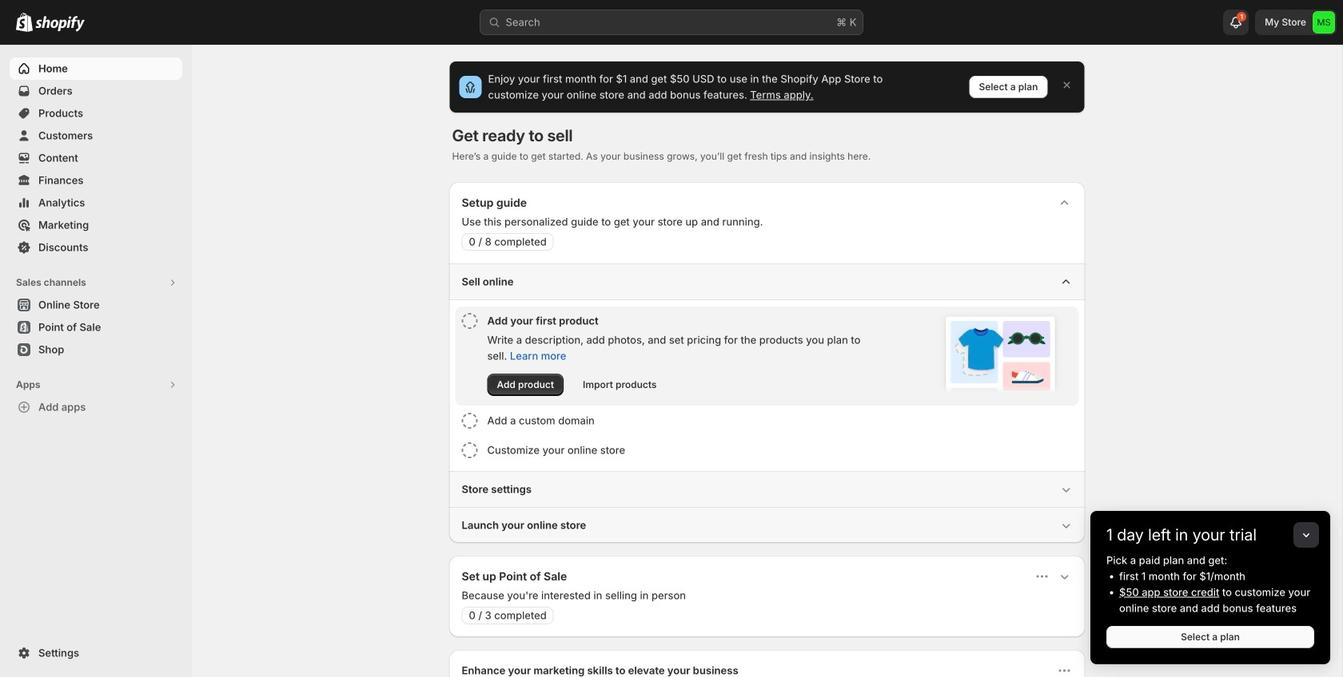 Task type: locate. For each thing, give the bounding box(es) containing it.
mark customize your online store as done image
[[462, 443, 478, 459]]

my store image
[[1313, 11, 1335, 34]]

add your first product group
[[455, 307, 1079, 406]]

guide categories group
[[449, 264, 1085, 544]]

mark add a custom domain as done image
[[462, 413, 478, 429]]

sell online group
[[449, 264, 1085, 472]]



Task type: vqa. For each thing, say whether or not it's contained in the screenshot.
Customize your online store group at the bottom of the page
yes



Task type: describe. For each thing, give the bounding box(es) containing it.
customize your online store group
[[455, 437, 1079, 465]]

shopify image
[[16, 13, 33, 32]]

add a custom domain group
[[455, 407, 1079, 436]]

shopify image
[[35, 16, 85, 32]]

mark add your first product as done image
[[462, 313, 478, 329]]

setup guide region
[[449, 182, 1085, 544]]



